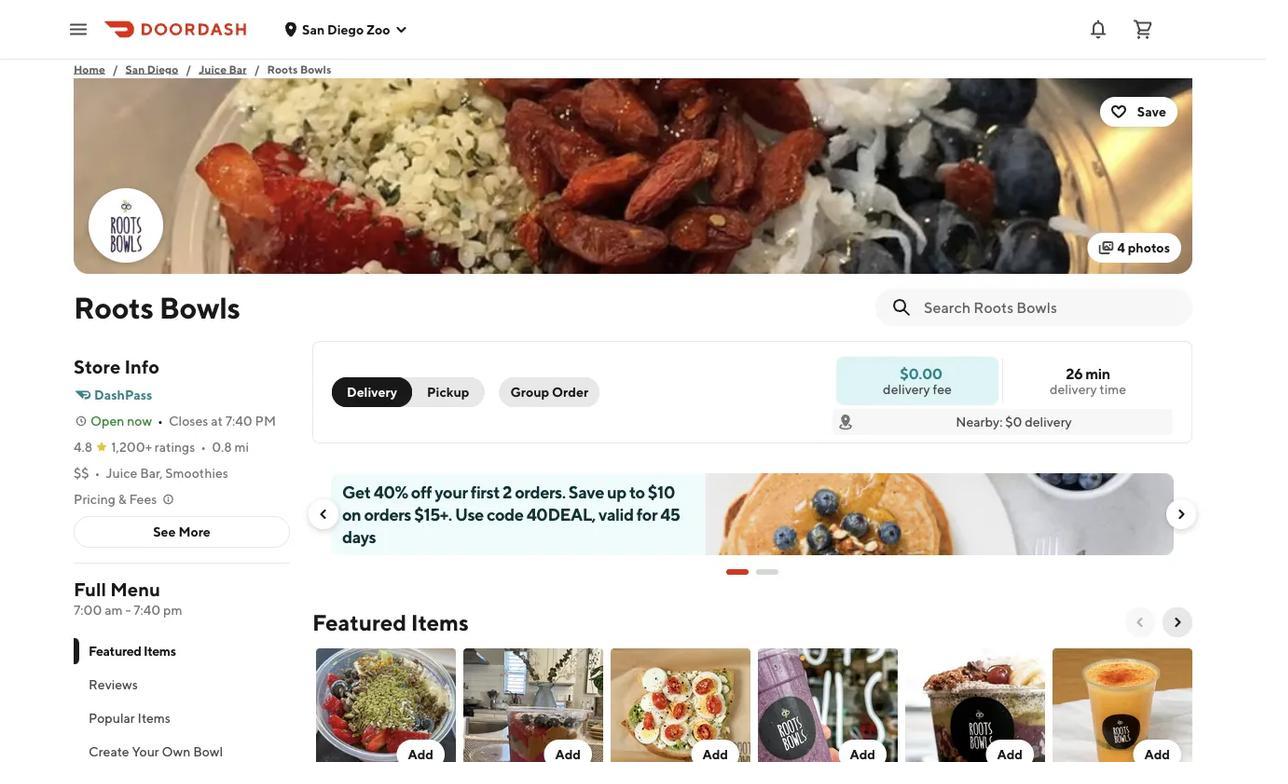 Task type: vqa. For each thing, say whether or not it's contained in the screenshot.
Family Feast's Add
no



Task type: locate. For each thing, give the bounding box(es) containing it.
now
[[127, 413, 152, 429]]

featured down days
[[312, 609, 407, 636]]

0 horizontal spatial roots
[[74, 290, 154, 325]]

create
[[89, 744, 129, 760]]

create your own bowl
[[89, 744, 223, 760]]

Pickup radio
[[401, 378, 484, 407]]

roots smoothie image
[[758, 649, 898, 763]]

0 horizontal spatial san
[[125, 62, 145, 76]]

0 horizontal spatial juice
[[106, 466, 137, 481]]

• left "0.8"
[[201, 440, 206, 455]]

featured items up reviews
[[89, 644, 176, 659]]

previous button of carousel image up "flu buster juice" image
[[1133, 615, 1148, 630]]

previous button of carousel image
[[316, 507, 331, 522], [1133, 615, 1148, 630]]

san
[[302, 21, 325, 37], [125, 62, 145, 76]]

juice left bar
[[199, 62, 227, 76]]

bowls down san diego zoo popup button
[[300, 62, 331, 76]]

featured
[[312, 609, 407, 636], [89, 644, 141, 659]]

45
[[660, 504, 680, 524]]

open menu image
[[67, 18, 90, 41]]

open now
[[90, 413, 152, 429]]

previous button of carousel image left on
[[316, 507, 331, 522]]

0 vertical spatial next button of carousel image
[[1174, 507, 1189, 522]]

diego left juice bar link
[[147, 62, 178, 76]]

0 vertical spatial save
[[1137, 104, 1166, 119]]

• right $$
[[95, 466, 100, 481]]

0 horizontal spatial save
[[569, 482, 604, 502]]

full menu 7:00 am - 7:40 pm
[[74, 579, 182, 618]]

0 horizontal spatial bowls
[[159, 290, 240, 325]]

delivery left fee at the bottom of the page
[[883, 382, 930, 397]]

juice up "&"
[[106, 466, 137, 481]]

1 horizontal spatial previous button of carousel image
[[1133, 615, 1148, 630]]

bowls
[[300, 62, 331, 76], [159, 290, 240, 325]]

delivery
[[883, 382, 930, 397], [1050, 382, 1097, 397], [1025, 414, 1072, 430]]

0 vertical spatial featured
[[312, 609, 407, 636]]

san left zoo
[[302, 21, 325, 37]]

bankers hill bowl image
[[905, 649, 1045, 763]]

to
[[629, 482, 645, 502]]

notification bell image
[[1087, 18, 1109, 41]]

0 vertical spatial juice
[[199, 62, 227, 76]]

group order
[[510, 385, 588, 400]]

roots up store info
[[74, 290, 154, 325]]

/ right home
[[113, 62, 118, 76]]

featured up reviews
[[89, 644, 141, 659]]

on
[[342, 504, 361, 524]]

see
[[153, 524, 176, 540]]

0 vertical spatial roots
[[267, 62, 298, 76]]

create your own bowl button
[[74, 736, 290, 763]]

4.8
[[74, 440, 92, 455]]

popular items button
[[74, 702, 290, 736]]

4
[[1117, 240, 1125, 255]]

0 vertical spatial •
[[158, 413, 163, 429]]

home / san diego / juice bar / roots bowls
[[74, 62, 331, 76]]

featured items up create your own bowl image
[[312, 609, 469, 636]]

nearby:
[[956, 414, 1003, 430]]

1 vertical spatial save
[[569, 482, 604, 502]]

roots bowls
[[74, 290, 240, 325]]

delivery for nearby:
[[1025, 414, 1072, 430]]

$10
[[648, 482, 675, 502]]

delivery inside 26 min delivery time
[[1050, 382, 1097, 397]]

zoo
[[366, 21, 390, 37]]

1 horizontal spatial featured
[[312, 609, 407, 636]]

1 vertical spatial diego
[[147, 62, 178, 76]]

delivery right $0
[[1025, 414, 1072, 430]]

smoothies
[[165, 466, 228, 481]]

roots bowls image
[[74, 78, 1192, 274], [90, 190, 161, 261]]

diego left zoo
[[327, 21, 364, 37]]

1 vertical spatial bowls
[[159, 290, 240, 325]]

pricing & fees button
[[74, 490, 176, 509]]

off
[[411, 482, 432, 502]]

get
[[342, 482, 371, 502]]

1 vertical spatial featured
[[89, 644, 141, 659]]

create your own bowl image
[[316, 649, 456, 763]]

•
[[158, 413, 163, 429], [201, 440, 206, 455], [95, 466, 100, 481]]

items
[[411, 609, 469, 636], [144, 644, 176, 659], [138, 711, 171, 726]]

0.8
[[212, 440, 232, 455]]

7:40
[[225, 413, 252, 429], [134, 603, 161, 618]]

1 vertical spatial 7:40
[[134, 603, 161, 618]]

2 horizontal spatial •
[[201, 440, 206, 455]]

flu buster juice image
[[1053, 649, 1192, 763]]

next button of carousel image
[[1174, 507, 1189, 522], [1170, 615, 1185, 630]]

photos
[[1128, 240, 1170, 255]]

1 horizontal spatial bowls
[[300, 62, 331, 76]]

save down 0 items, open order cart icon at the right of the page
[[1137, 104, 1166, 119]]

save
[[1137, 104, 1166, 119], [569, 482, 604, 502]]

0 vertical spatial bowls
[[300, 62, 331, 76]]

orders
[[364, 504, 411, 524]]

• right now
[[158, 413, 163, 429]]

1 vertical spatial •
[[201, 440, 206, 455]]

closes
[[169, 413, 208, 429]]

bowls up info
[[159, 290, 240, 325]]

0 horizontal spatial 7:40
[[134, 603, 161, 618]]

pm
[[255, 413, 276, 429]]

group
[[510, 385, 549, 400]]

san right home link at the top left of the page
[[125, 62, 145, 76]]

0 vertical spatial items
[[411, 609, 469, 636]]

7:40 right '-'
[[134, 603, 161, 618]]

40%
[[374, 482, 408, 502]]

1 vertical spatial featured items
[[89, 644, 176, 659]]

popular
[[89, 711, 135, 726]]

dashpass
[[94, 387, 152, 403]]

0 vertical spatial diego
[[327, 21, 364, 37]]

0 horizontal spatial •
[[95, 466, 100, 481]]

$$
[[74, 466, 89, 481]]

code
[[487, 504, 523, 524]]

1 vertical spatial juice
[[106, 466, 137, 481]]

2 vertical spatial items
[[138, 711, 171, 726]]

juice
[[199, 62, 227, 76], [106, 466, 137, 481]]

roots
[[267, 62, 298, 76], [74, 290, 154, 325]]

delivery left time
[[1050, 382, 1097, 397]]

1 horizontal spatial /
[[186, 62, 191, 76]]

roots right bar
[[267, 62, 298, 76]]

$15+.
[[414, 504, 452, 524]]

7:00
[[74, 603, 102, 618]]

7:40 right at
[[225, 413, 252, 429]]

/ left juice bar link
[[186, 62, 191, 76]]

fee
[[933, 382, 952, 397]]

0 vertical spatial san
[[302, 21, 325, 37]]

1 horizontal spatial 7:40
[[225, 413, 252, 429]]

0.8 mi
[[212, 440, 249, 455]]

pricing & fees
[[74, 492, 157, 507]]

san diego zoo button
[[283, 21, 409, 37]]

/ right bar
[[254, 62, 260, 76]]

0 horizontal spatial featured
[[89, 644, 141, 659]]

2 horizontal spatial /
[[254, 62, 260, 76]]

save left up
[[569, 482, 604, 502]]

1 vertical spatial san
[[125, 62, 145, 76]]

0 vertical spatial previous button of carousel image
[[316, 507, 331, 522]]

days
[[342, 527, 376, 547]]

1 horizontal spatial juice
[[199, 62, 227, 76]]

san diego link
[[125, 60, 178, 78]]

1 horizontal spatial save
[[1137, 104, 1166, 119]]

1 horizontal spatial featured items
[[312, 609, 469, 636]]

bowl
[[193, 744, 223, 760]]

diego
[[327, 21, 364, 37], [147, 62, 178, 76]]

featured items
[[312, 609, 469, 636], [89, 644, 176, 659]]

order methods option group
[[332, 378, 484, 407]]

0 horizontal spatial /
[[113, 62, 118, 76]]

see more
[[153, 524, 211, 540]]

$0.00
[[900, 365, 942, 383]]



Task type: describe. For each thing, give the bounding box(es) containing it.
up
[[607, 482, 626, 502]]

roots toast image
[[611, 649, 751, 763]]

3 / from the left
[[254, 62, 260, 76]]

$0.00 delivery fee
[[883, 365, 952, 397]]

0 horizontal spatial previous button of carousel image
[[316, 507, 331, 522]]

reviews
[[89, 677, 138, 693]]

Item Search search field
[[924, 297, 1178, 318]]

ratings
[[155, 440, 195, 455]]

0 vertical spatial 7:40
[[225, 413, 252, 429]]

first
[[471, 482, 500, 502]]

get 40% off your first 2 orders. save up to $10 on orders $15+.  use code 40deal, valid for 45 days
[[342, 482, 680, 547]]

4 photos
[[1117, 240, 1170, 255]]

info
[[124, 356, 159, 378]]

popular items
[[89, 711, 171, 726]]

juice bar link
[[199, 60, 247, 78]]

1 vertical spatial items
[[144, 644, 176, 659]]

delivery
[[347, 385, 397, 400]]

• closes at 7:40 pm
[[158, 413, 276, 429]]

your
[[435, 482, 468, 502]]

mi
[[234, 440, 249, 455]]

0 vertical spatial featured items
[[312, 609, 469, 636]]

1 vertical spatial previous button of carousel image
[[1133, 615, 1148, 630]]

am
[[105, 603, 123, 618]]

valid
[[599, 504, 634, 524]]

1 horizontal spatial san
[[302, 21, 325, 37]]

$0
[[1005, 414, 1022, 430]]

0 items, open order cart image
[[1132, 18, 1154, 41]]

featured items heading
[[312, 608, 469, 638]]

home
[[74, 62, 105, 76]]

1,200+ ratings •
[[111, 440, 206, 455]]

1 vertical spatial roots
[[74, 290, 154, 325]]

1 vertical spatial next button of carousel image
[[1170, 615, 1185, 630]]

own
[[162, 744, 191, 760]]

items inside heading
[[411, 609, 469, 636]]

delivery for 26
[[1050, 382, 1097, 397]]

&
[[118, 492, 126, 507]]

26
[[1066, 365, 1083, 383]]

save inside button
[[1137, 104, 1166, 119]]

open
[[90, 413, 124, 429]]

full
[[74, 579, 106, 601]]

min
[[1085, 365, 1110, 383]]

2 vertical spatial •
[[95, 466, 100, 481]]

1,200+
[[111, 440, 152, 455]]

your
[[132, 744, 159, 760]]

bar,
[[140, 466, 163, 481]]

save button
[[1100, 97, 1178, 127]]

40deal,
[[526, 504, 596, 524]]

bar
[[229, 62, 247, 76]]

items inside button
[[138, 711, 171, 726]]

pickup
[[427, 385, 469, 400]]

1 / from the left
[[113, 62, 118, 76]]

store info
[[74, 356, 159, 378]]

menu
[[110, 579, 160, 601]]

26 min delivery time
[[1050, 365, 1126, 397]]

nearby: $0 delivery
[[956, 414, 1072, 430]]

more
[[178, 524, 211, 540]]

1 horizontal spatial •
[[158, 413, 163, 429]]

for
[[637, 504, 657, 524]]

0 horizontal spatial diego
[[147, 62, 178, 76]]

reviews button
[[74, 668, 290, 702]]

$$ • juice bar, smoothies
[[74, 466, 228, 481]]

roots bowl image
[[463, 649, 603, 763]]

2
[[503, 482, 512, 502]]

use
[[455, 504, 484, 524]]

save inside get 40% off your first 2 orders. save up to $10 on orders $15+.  use code 40deal, valid for 45 days
[[569, 482, 604, 502]]

orders.
[[515, 482, 566, 502]]

select promotional banner element
[[726, 556, 779, 589]]

pricing
[[74, 492, 115, 507]]

pm
[[163, 603, 182, 618]]

1 horizontal spatial diego
[[327, 21, 364, 37]]

san diego zoo
[[302, 21, 390, 37]]

at
[[211, 413, 223, 429]]

store
[[74, 356, 121, 378]]

fees
[[129, 492, 157, 507]]

home link
[[74, 60, 105, 78]]

featured inside heading
[[312, 609, 407, 636]]

order
[[552, 385, 588, 400]]

time
[[1100, 382, 1126, 397]]

7:40 inside full menu 7:00 am - 7:40 pm
[[134, 603, 161, 618]]

0 horizontal spatial featured items
[[89, 644, 176, 659]]

2 / from the left
[[186, 62, 191, 76]]

group order button
[[499, 378, 600, 407]]

Delivery radio
[[332, 378, 412, 407]]

1 horizontal spatial roots
[[267, 62, 298, 76]]

-
[[125, 603, 131, 618]]

see more button
[[75, 517, 289, 547]]

delivery inside "$0.00 delivery fee"
[[883, 382, 930, 397]]

4 photos button
[[1087, 233, 1181, 263]]



